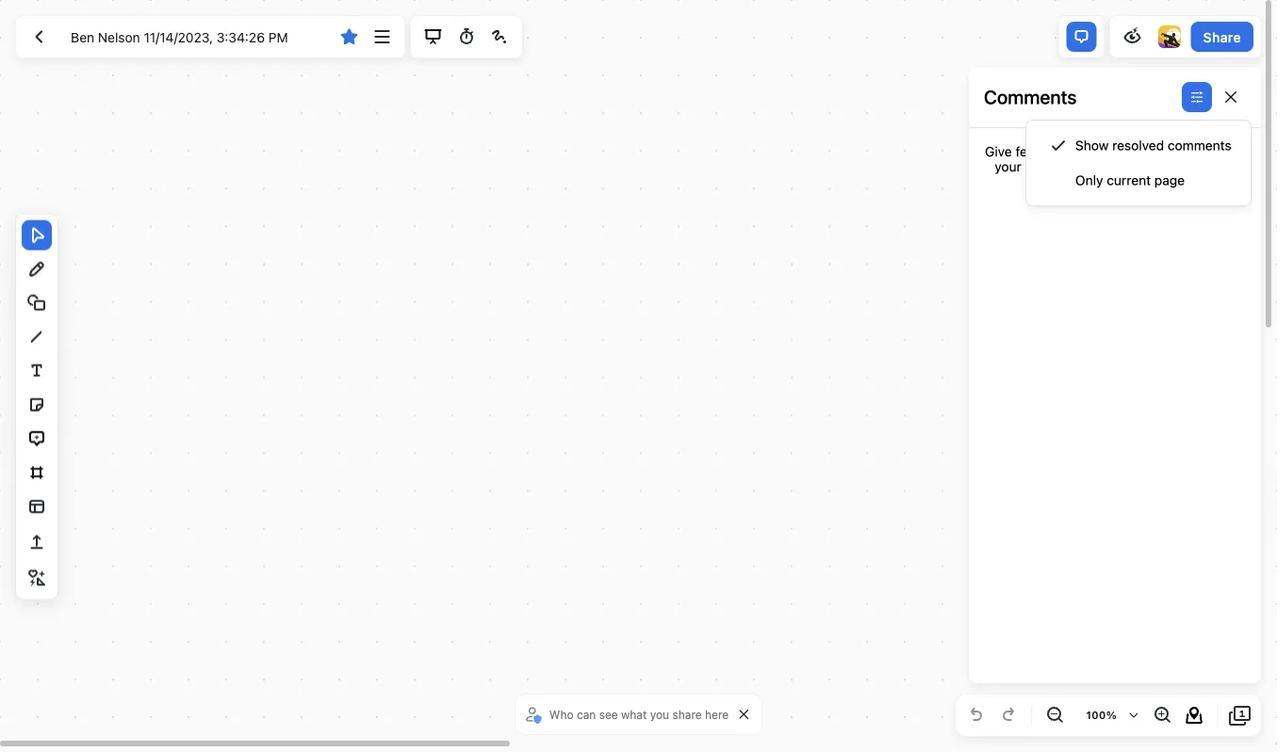 Task type: locate. For each thing, give the bounding box(es) containing it.
comment panel image
[[1071, 25, 1094, 48]]

filter menu for comments image
[[1186, 86, 1209, 108]]

0 horizontal spatial a
[[1064, 159, 1071, 175]]

a left note,
[[1116, 144, 1123, 159]]

timer image
[[455, 25, 478, 48]]

laser image
[[489, 25, 511, 48]]

%
[[1107, 710, 1118, 722]]

more options image
[[371, 25, 394, 48]]

current
[[1108, 173, 1152, 188]]

give
[[1221, 144, 1246, 159]]

give feedback, make a note, or simply give your peers a shoutout using comments!
[[986, 144, 1246, 175]]

feedback,
[[1016, 144, 1077, 159]]

see
[[599, 708, 618, 721]]

Document name text field
[[57, 22, 331, 52]]

comments
[[1168, 138, 1232, 153]]

a
[[1116, 144, 1123, 159], [1064, 159, 1071, 175]]

share
[[673, 708, 702, 721]]

templates image
[[25, 496, 48, 518]]

a right peers
[[1064, 159, 1071, 175]]

share button
[[1192, 22, 1254, 52]]

what
[[622, 708, 647, 721]]

using
[[1132, 159, 1165, 175]]

or
[[1162, 144, 1174, 159]]

mini map image
[[1184, 705, 1206, 727]]

dashboard image
[[27, 25, 50, 48]]

1 horizontal spatial a
[[1116, 144, 1123, 159]]



Task type: describe. For each thing, give the bounding box(es) containing it.
page
[[1155, 173, 1186, 188]]

note,
[[1127, 144, 1158, 159]]

simply
[[1178, 144, 1217, 159]]

who
[[550, 708, 574, 721]]

give
[[986, 144, 1013, 159]]

more tools image
[[25, 567, 48, 590]]

comments!
[[1168, 159, 1236, 175]]

shoutout
[[1074, 159, 1128, 175]]

show
[[1076, 138, 1109, 153]]

all eyes on me image
[[1122, 25, 1145, 48]]

unstar this whiteboard image
[[338, 25, 361, 48]]

you
[[650, 708, 670, 721]]

can
[[577, 708, 596, 721]]

upload image
[[25, 531, 48, 554]]

who can see what you share here button
[[523, 701, 734, 729]]

who can see what you share here
[[550, 708, 729, 721]]

comments
[[985, 86, 1078, 108]]

only
[[1076, 173, 1104, 188]]

zoom out image
[[1044, 705, 1067, 727]]

resolved
[[1113, 138, 1165, 153]]

your
[[995, 159, 1022, 175]]

here
[[706, 708, 729, 721]]

100
[[1087, 710, 1107, 722]]

only current page
[[1076, 173, 1186, 188]]

share
[[1204, 29, 1242, 45]]

100 %
[[1087, 710, 1118, 722]]

present image
[[422, 25, 445, 48]]

peers
[[1026, 159, 1060, 175]]

pages image
[[1230, 705, 1252, 727]]

make
[[1080, 144, 1113, 159]]

zoom in image
[[1152, 705, 1174, 727]]

show resolved comments
[[1076, 138, 1232, 153]]

show resolved comments element
[[1035, 128, 1244, 163]]



Task type: vqa. For each thing, say whether or not it's contained in the screenshot.
make
yes



